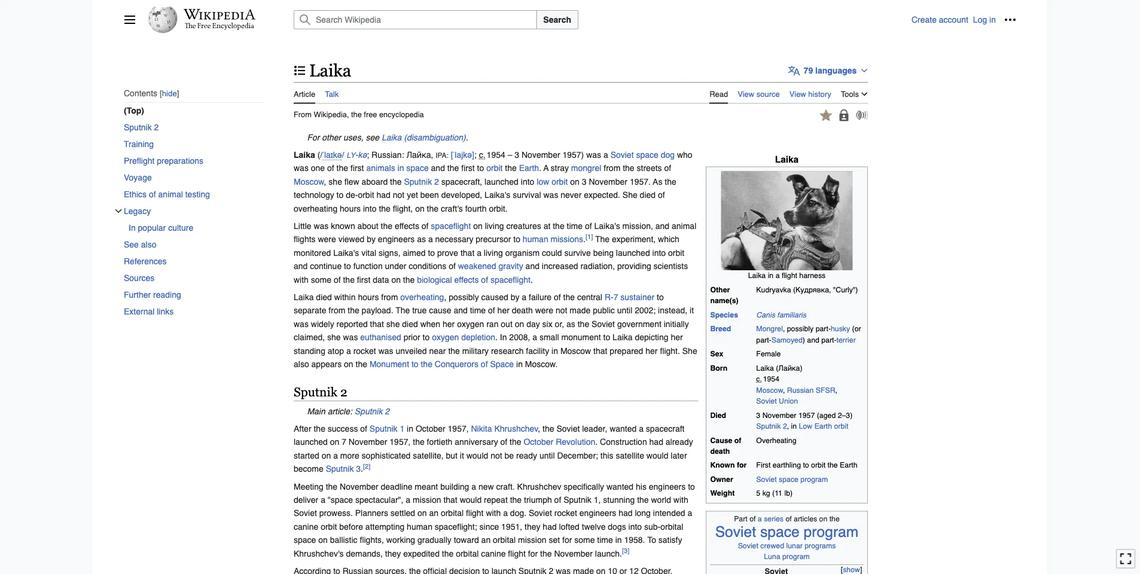 Task type: locate. For each thing, give the bounding box(es) containing it.
soviet space program
[[757, 475, 828, 484]]

biological
[[417, 275, 452, 285]]

1 vertical spatial death
[[711, 447, 730, 456]]

soviet down triumph
[[529, 509, 552, 518]]

had
[[377, 190, 391, 200], [650, 438, 664, 447], [619, 509, 633, 518], [543, 522, 557, 532]]

also inside see also link
[[141, 240, 156, 249]]

1 horizontal spatial by
[[511, 293, 520, 302]]

1 horizontal spatial from
[[381, 293, 398, 302]]

in inside personal tools navigation
[[990, 15, 996, 25]]

to up conditions
[[428, 248, 435, 258]]

it inside to separate from the payload. the true cause and time of her death were not made public until 2002; instead, it was widely reported that she died when her oxygen ran out on day six or, as the soviet government initially claimed, she was
[[690, 306, 694, 316]]

overheating
[[294, 204, 338, 213], [400, 293, 444, 302]]

from
[[294, 110, 312, 119]]

2 vertical spatial program
[[783, 552, 810, 561]]

orbit
[[487, 164, 503, 173], [552, 177, 568, 186], [358, 190, 374, 200], [668, 248, 685, 258], [835, 422, 849, 431], [812, 461, 826, 470], [321, 522, 337, 532]]

rocket inside 1, stunning the world with soviet prowess. planners settled on an orbital flight with a dog. soviet rocket engineers had long intended a canine orbit before attempting human spaceflight; since 1951, they had lofted twelve dogs into sub-orbital space on ballistic flights, working gradually toward an orbital mission set for some time in 1958. to satisfy khrushchev's demands, they expedited the orbital canine flight for the november launch.
[[555, 509, 577, 518]]

known for
[[711, 461, 747, 470]]

1 note from the top
[[294, 131, 868, 144]]

[3]
[[622, 548, 630, 555]]

earth inside 3 november 1957 (aged 2–3) sputnik 2 , in low earth orbit
[[815, 422, 832, 431]]

history
[[809, 90, 832, 99]]

the inside part of a series of articles on the soviet space program soviet crewed lunar programs luna program
[[830, 515, 840, 524]]

2008,
[[509, 333, 530, 342]]

oxygen
[[457, 319, 484, 329], [432, 333, 459, 342]]

into up about
[[363, 204, 377, 213]]

that inside to separate from the payload. the true cause and time of her death were not made public until 2002; instead, it was widely reported that she died when her oxygen ran out on day six or, as the soviet government initially claimed, she was
[[370, 319, 384, 329]]

2 vertical spatial laika's
[[333, 248, 359, 258]]

1 horizontal spatial /
[[342, 150, 344, 160]]

; right the -
[[367, 150, 369, 160]]

1 vertical spatial khrushchev
[[517, 482, 562, 492]]

2 vertical spatial engineers
[[580, 509, 617, 518]]

november down the set
[[554, 549, 593, 559]]

external links link
[[124, 303, 264, 320]]

read link
[[710, 82, 728, 104]]

sputnik 2 link up been
[[404, 177, 439, 186]]

was inside . in 2008, a small monument to laika depicting her standing atop a rocket was unveiled near the military research facility in moscow that prepared her flight. she also appears on the
[[379, 346, 394, 356]]

links
[[157, 307, 174, 317]]

died inside to separate from the payload. the true cause and time of her death were not made public until 2002; instead, it was widely reported that she died when her oxygen ran out on day six or, as the soviet government initially claimed, she was
[[402, 319, 418, 329]]

flights
[[294, 235, 316, 244]]

0 vertical spatial also
[[141, 240, 156, 249]]

space inside animals in space and the first to orbit the earth . a stray mongrel from the streets of moscow , she flew aboard the sputnik 2 spacecraft, launched into low orbit
[[407, 164, 429, 173]]

page semi-protected image
[[838, 109, 850, 121]]

viewed
[[339, 235, 365, 244]]

laika main content
[[289, 54, 1017, 575]]

to left 'owner'
[[688, 482, 695, 492]]

on down fourth
[[473, 221, 483, 231]]

was down low orbit link
[[544, 190, 559, 200]]

sputnik up training
[[124, 123, 152, 132]]

in left low
[[791, 422, 797, 431]]

1 horizontal spatial until
[[617, 306, 633, 316]]

to down when on the bottom left
[[423, 333, 430, 342]]

0 vertical spatial note
[[294, 131, 868, 144]]

5
[[757, 489, 761, 498]]

0 horizontal spatial also
[[141, 240, 156, 249]]

2 vertical spatial 3
[[757, 411, 761, 420]]

0 horizontal spatial by
[[367, 235, 376, 244]]

she inside animals in space and the first to orbit the earth . a stray mongrel from the streets of moscow , she flew aboard the sputnik 2 spacecraft, launched into low orbit
[[329, 177, 342, 186]]

sputnik up main
[[294, 385, 337, 399]]

2 horizontal spatial time
[[597, 536, 613, 545]]

( for кудрявка
[[794, 285, 796, 294]]

ipa:
[[436, 152, 449, 159]]

into inside 1, stunning the world with soviet prowess. planners settled on an orbital flight with a dog. soviet rocket engineers had long intended a canine orbit before attempting human spaceflight; since 1951, they had lofted twelve dogs into sub-orbital space on ballistic flights, working gradually toward an orbital mission set for some time in 1958. to satisfy khrushchev's demands, they expedited the orbital canine flight for the november launch.
[[629, 522, 642, 532]]

wanted inside , the soviet leader, wanted a spacecraft launched on 7 november 1957, the fortieth anniversary of the
[[610, 424, 637, 434]]

into down which
[[653, 248, 666, 258]]

moscow link up technology
[[294, 177, 324, 186]]

had inside . construction had already started on a more sophisticated satellite, but it would not be ready until december; this satellite would later become
[[650, 438, 664, 447]]

1 vertical spatial human
[[407, 522, 433, 532]]

first inside and increased radiation, providing scientists with some of the first data on the
[[357, 275, 371, 285]]

death inside to separate from the payload. the true cause and time of her death were not made public until 2002; instead, it was widely reported that she died when her oxygen ran out on day six or, as the soviet government initially claimed, she was
[[512, 306, 533, 316]]

1 horizontal spatial flight
[[508, 549, 526, 559]]

3 down mongrel
[[582, 177, 587, 186]]

0 vertical spatial overheating
[[294, 204, 338, 213]]

was up mongrel
[[587, 150, 601, 160]]

from
[[604, 164, 621, 173], [381, 293, 398, 302], [329, 306, 346, 316]]

1 vertical spatial an
[[482, 536, 491, 545]]

0 horizontal spatial лайка
[[407, 150, 431, 160]]

russian:
[[372, 150, 404, 160]]

sputnik 2 up training
[[124, 123, 159, 132]]

effects down flight,
[[395, 221, 419, 231]]

space inside part of a series of articles on the soviet space program soviet crewed lunar programs luna program
[[761, 524, 800, 541]]

1 vertical spatial wanted
[[607, 482, 634, 492]]

. inside animals in space and the first to orbit the earth . a stray mongrel from the streets of moscow , she flew aboard the sputnik 2 spacecraft, launched into low orbit
[[539, 164, 542, 173]]

2 vertical spatial died
[[402, 319, 418, 329]]

signs,
[[379, 248, 401, 258]]

launched up started
[[294, 438, 328, 447]]

rocket
[[353, 346, 376, 356], [555, 509, 577, 518]]

1 horizontal spatial canine
[[481, 549, 506, 559]]

and
[[431, 164, 445, 173], [656, 221, 670, 231], [294, 262, 308, 271], [526, 262, 540, 271], [454, 306, 468, 316], [807, 336, 820, 344]]

view history
[[790, 90, 832, 99]]

launched
[[485, 177, 519, 186], [616, 248, 650, 258], [294, 438, 328, 447]]

1954 inside laika ( лайка ) c. 1954 moscow , russian sfsr , soviet union
[[763, 375, 780, 384]]

also inside . in 2008, a small monument to laika depicting her standing atop a rocket was unveiled near the military research facility in moscow that prepared her flight. she also appears on the
[[294, 360, 309, 369]]

about
[[358, 221, 379, 231]]

moscow.
[[525, 360, 558, 369]]

human inside human missions . [1]
[[523, 235, 549, 244]]

from inside to separate from the payload. the true cause and time of her death were not made public until 2002; instead, it was widely reported that she died when her oxygen ran out on day six or, as the soviet government initially claimed, she was
[[329, 306, 346, 316]]

1 vertical spatial it
[[460, 451, 464, 461]]

1 horizontal spatial лайка
[[779, 364, 800, 372]]

november inside 3 november 1957 (aged 2–3) sputnik 2 , in low earth orbit
[[763, 411, 797, 420]]

was down reported
[[343, 333, 358, 342]]

of down as
[[658, 190, 665, 200]]

when
[[421, 319, 441, 329]]

1 vertical spatial also
[[294, 360, 309, 369]]

, up samoyed 'link'
[[783, 325, 785, 333]]

1 ; from the left
[[367, 150, 369, 160]]

series
[[764, 515, 784, 524]]

aimed
[[403, 248, 426, 258]]

1 horizontal spatial time
[[567, 221, 583, 231]]

attempting
[[366, 522, 405, 532]]

(disambiguation)
[[404, 133, 466, 142]]

table of contents image
[[294, 65, 306, 77]]

view source
[[738, 90, 780, 99]]

1 horizontal spatial launched
[[485, 177, 519, 186]]

engineers inside meeting the november deadline meant building a new craft. khrushchev specifically wanted his engineers to deliver a "space spectacular", a mission that would repeat the triumph of sputnik
[[649, 482, 686, 492]]

low earth orbit link
[[799, 422, 849, 431]]

mission down meant at the left bottom of the page
[[413, 495, 441, 505]]

a inside the experiment, which monitored laika's vital signs, aimed to prove that a living organism could survive being launched into orbit and continue to function under conditions of
[[477, 248, 482, 258]]

a inside on living creatures at the time of laika's mission, and animal flights were viewed by engineers as a necessary precursor to
[[428, 235, 433, 244]]

earth for orbit
[[815, 422, 832, 431]]

0 vertical spatial october
[[416, 424, 446, 434]]

of down continue
[[334, 275, 341, 285]]

a up construction
[[639, 424, 644, 434]]

living inside on living creatures at the time of laika's mission, and animal flights were viewed by engineers as a necessary precursor to
[[485, 221, 504, 231]]

2 horizontal spatial (
[[794, 285, 796, 294]]

had inside on 3 november 1957. as the technology to de-orbit had not yet been developed, laika's survival was never expected. she died of overheating hours into the flight, on the craft's fourth orbit.
[[377, 190, 391, 200]]

note up the leader,
[[294, 405, 868, 418]]

first down the -
[[351, 164, 364, 173]]

0 vertical spatial human
[[523, 235, 549, 244]]

1 vertical spatial from
[[381, 293, 398, 302]]

1 vertical spatial with
[[674, 495, 689, 505]]

a left more
[[333, 451, 338, 461]]

in down out
[[500, 333, 507, 342]]

on left 7
[[330, 438, 339, 447]]

lofted
[[559, 522, 580, 532]]

sophisticated
[[362, 451, 411, 461]]

into up 1958.
[[629, 522, 642, 532]]

in right 'log'
[[990, 15, 996, 25]]

after
[[294, 424, 312, 434]]

view history link
[[790, 82, 832, 103]]

, up union
[[783, 386, 785, 395]]

launched inside , the soviet leader, wanted a spacecraft launched on 7 november 1957, the fortieth anniversary of the
[[294, 438, 328, 447]]

from inside animals in space and the first to orbit the earth . a stray mongrel from the streets of moscow , she flew aboard the sputnik 2 spacecraft, launched into low orbit
[[604, 164, 621, 173]]

program down first earthling to orbit the earth
[[801, 475, 828, 484]]

the down gradually
[[442, 549, 454, 559]]

moscow up soviet union link
[[757, 386, 783, 395]]

mission inside 1, stunning the world with soviet prowess. planners settled on an orbital flight with a dog. soviet rocket engineers had long intended a canine orbit before attempting human spaceflight; since 1951, they had lofted twelve dogs into sub-orbital space on ballistic flights, working gradually toward an orbital mission set for some time in 1958. to satisfy khrushchev's demands, they expedited the orbital canine flight for the november launch.
[[518, 536, 547, 545]]

laika inside . in 2008, a small monument to laika depicting her standing atop a rocket was unveiled near the military research facility in moscow that prepared her flight. she also appears on the
[[613, 333, 633, 342]]

, inside 3 november 1957 (aged 2–3) sputnik 2 , in low earth orbit
[[787, 422, 789, 431]]

and inside the experiment, which monitored laika's vital signs, aimed to prove that a living organism could survive being launched into orbit and continue to function under conditions of
[[294, 262, 308, 271]]

1 horizontal spatial human
[[523, 235, 549, 244]]

space inside 1, stunning the world with soviet prowess. planners settled on an orbital flight with a dog. soviet rocket engineers had long intended a canine orbit before attempting human spaceflight; since 1951, they had lofted twelve dogs into sub-orbital space on ballistic flights, working gradually toward an orbital mission set for some time in 1958. to satisfy khrushchev's demands, they expedited the orbital canine flight for the november launch.
[[294, 536, 316, 545]]

first down [ˈlajkə] link
[[461, 164, 475, 173]]

soviet up revolution
[[557, 424, 580, 434]]

0 vertical spatial as
[[417, 235, 426, 244]]

2 horizontal spatial launched
[[616, 248, 650, 258]]

0 vertical spatial time
[[567, 221, 583, 231]]

1 vertical spatial earth
[[815, 422, 832, 431]]

1957, up anniversary
[[448, 424, 469, 434]]

nikita khrushchev link
[[471, 424, 538, 434]]

;
[[367, 150, 369, 160], [475, 150, 477, 160]]

1 horizontal spatial possibly
[[787, 325, 814, 333]]

1 horizontal spatial 3
[[582, 177, 587, 186]]

until
[[617, 306, 633, 316], [540, 451, 555, 461]]

that down building
[[444, 495, 458, 505]]

0 horizontal spatial laika's
[[333, 248, 359, 258]]

1 vertical spatial mission
[[518, 536, 547, 545]]

laika's inside on 3 november 1957. as the technology to de-orbit had not yet been developed, laika's survival was never expected. she died of overheating hours into the flight, on the craft's fourth orbit.
[[485, 190, 511, 200]]

view
[[738, 90, 755, 99], [790, 90, 807, 99]]

canine down deliver
[[294, 522, 319, 532]]

1 horizontal spatial 1957,
[[448, 424, 469, 434]]

1 horizontal spatial as
[[567, 319, 576, 329]]

engineers up world
[[649, 482, 686, 492]]

1 view from the left
[[738, 90, 755, 99]]

1 horizontal spatial death
[[711, 447, 730, 456]]

on right started
[[322, 451, 331, 461]]

of right the success at the left of page
[[360, 424, 367, 434]]

0 horizontal spatial rocket
[[353, 346, 376, 356]]

1 horizontal spatial for
[[563, 536, 572, 545]]

0 horizontal spatial some
[[311, 275, 332, 285]]

0 vertical spatial died
[[640, 190, 656, 200]]

soviet crewed lunar programs link
[[738, 542, 836, 551]]

for
[[307, 133, 320, 142]]

overheating
[[757, 436, 797, 445]]

( inside laika ( лайка ) c. 1954 moscow , russian sfsr , soviet union
[[776, 364, 779, 372]]

a series link
[[758, 515, 784, 524]]

sputnik 2 link up preflight preparations link
[[124, 119, 264, 136]]

the up the "little was known about the effects of spaceflight"
[[379, 204, 391, 213]]

biological effects of spaceflight .
[[417, 275, 533, 285]]

orbit inside the experiment, which monitored laika's vital signs, aimed to prove that a living organism could survive being launched into orbit and continue to function under conditions of
[[668, 248, 685, 258]]

time
[[567, 221, 583, 231], [470, 306, 486, 316], [597, 536, 613, 545]]

1 vertical spatial animal
[[672, 221, 697, 231]]

1 vertical spatial launched
[[616, 248, 650, 258]]

oxygen depletion link
[[432, 333, 496, 342]]

note
[[294, 131, 868, 144], [294, 405, 868, 418]]

instead,
[[658, 306, 688, 316]]

1 horizontal spatial the
[[596, 235, 610, 244]]

november inside on 3 november 1957. as the technology to de-orbit had not yet been developed, laika's survival was never expected. she died of overheating hours into the flight, on the craft's fourth orbit.
[[589, 177, 628, 186]]

1957, inside , the soviet leader, wanted a spacecraft launched on 7 november 1957, the fortieth anniversary of the
[[390, 438, 411, 447]]

moscow inside . in 2008, a small monument to laika depicting her standing atop a rocket was unveiled near the military research facility in moscow that prepared her flight. she also appears on the
[[561, 346, 591, 356]]

1 vertical spatial overheating
[[400, 293, 444, 302]]

0 horizontal spatial view
[[738, 90, 755, 99]]

2 vertical spatial from
[[329, 306, 346, 316]]

mongrel , possibly part- husky
[[757, 325, 850, 333]]

her
[[498, 306, 510, 316], [443, 319, 455, 329], [671, 333, 683, 342], [646, 346, 658, 356]]

"curly")
[[834, 285, 858, 294]]

soviet inside , the soviet leader, wanted a spacecraft launched on 7 november 1957, the fortieth anniversary of the
[[557, 424, 580, 434]]

1 horizontal spatial also
[[294, 360, 309, 369]]

/ left ly
[[342, 150, 344, 160]]

menu image
[[124, 14, 136, 26]]

and inside to separate from the payload. the true cause and time of her death were not made public until 2002; instead, it was widely reported that she died when her oxygen ran out on day six or, as the soviet government initially claimed, she was
[[454, 306, 468, 316]]

husky link
[[831, 325, 850, 333]]

ballistic
[[330, 536, 358, 545]]

were up six
[[535, 306, 554, 316]]

note containing for other uses, see
[[294, 131, 868, 144]]

2 horizontal spatial engineers
[[649, 482, 686, 492]]

central
[[577, 293, 603, 302]]

1 vertical spatial moscow link
[[757, 386, 783, 395]]

to inside animals in space and the first to orbit the earth . a stray mongrel from the streets of moscow , she flew aboard the sputnik 2 spacecraft, launched into low orbit
[[477, 164, 484, 173]]

sputnik
[[124, 123, 152, 132], [404, 177, 432, 186], [294, 385, 337, 399], [355, 407, 383, 416], [757, 422, 781, 431], [370, 424, 398, 434], [564, 495, 592, 505]]

to
[[477, 164, 484, 173], [337, 190, 344, 200], [514, 235, 521, 244], [428, 248, 435, 258], [344, 262, 351, 271], [657, 293, 664, 302], [423, 333, 430, 342], [604, 333, 611, 342], [412, 360, 419, 369], [803, 461, 810, 470], [688, 482, 695, 492]]

2 ; from the left
[[475, 150, 477, 160]]

living
[[485, 221, 504, 231], [484, 248, 503, 258]]

would down anniversary
[[467, 451, 489, 461]]

and down ipa:
[[431, 164, 445, 173]]

1 vertical spatial they
[[385, 549, 401, 559]]

on down "under"
[[392, 275, 401, 285]]

being
[[593, 248, 614, 258]]

sputnik up overheating
[[757, 422, 781, 431]]

2 horizontal spatial from
[[604, 164, 621, 173]]

2 note from the top
[[294, 405, 868, 418]]

language progressive image
[[789, 65, 800, 77]]

лайка up russian
[[779, 364, 800, 372]]

orbit inside 1, stunning the world with soviet prowess. planners settled on an orbital flight with a dog. soviet rocket engineers had long intended a canine orbit before attempting human spaceflight; since 1951, they had lofted twelve dogs into sub-orbital space on ballistic flights, working gradually toward an orbital mission set for some time in 1958. to satisfy khrushchev's demands, they expedited the orbital canine flight for the november launch.
[[321, 522, 337, 532]]

see
[[366, 133, 379, 142]]

1 horizontal spatial engineers
[[580, 509, 617, 518]]

started
[[294, 451, 319, 461]]

0 vertical spatial canine
[[294, 522, 319, 532]]

first inside animals in space and the first to orbit the earth . a stray mongrel from the streets of moscow , she flew aboard the sputnik 2 spacecraft, launched into low orbit
[[461, 164, 475, 173]]

orbital
[[441, 509, 464, 518], [661, 522, 684, 532], [493, 536, 516, 545], [456, 549, 479, 559]]

that inside the experiment, which monitored laika's vital signs, aimed to prove that a living organism could survive being launched into orbit and continue to function under conditions of
[[461, 248, 475, 258]]

moscow inside animals in space and the first to orbit the earth . a stray mongrel from the streets of moscow , she flew aboard the sputnik 2 spacecraft, launched into low orbit
[[294, 177, 324, 186]]

program up programs
[[804, 524, 859, 541]]

1 vertical spatial the
[[396, 306, 410, 316]]

(or
[[853, 325, 862, 333]]

a right deliver
[[321, 495, 326, 505]]

part
[[734, 515, 748, 524]]

0 vertical spatial living
[[485, 221, 504, 231]]

on right out
[[515, 319, 524, 329]]

by right "caused"
[[511, 293, 520, 302]]

widely
[[311, 319, 334, 329]]

rocket inside . in 2008, a small monument to laika depicting her standing atop a rocket was unveiled near the military research facility in moscow that prepared her flight. she also appears on the
[[353, 346, 376, 356]]

1957,
[[448, 424, 469, 434], [390, 438, 411, 447]]

she down 1957.
[[623, 190, 638, 200]]

the right the [1]
[[596, 235, 610, 244]]

this
[[601, 451, 614, 461]]

1 horizontal spatial animal
[[672, 221, 697, 231]]

and inside animals in space and the first to orbit the earth . a stray mongrel from the streets of moscow , she flew aboard the sputnik 2 spacecraft, launched into low orbit
[[431, 164, 445, 173]]

first
[[757, 461, 771, 470]]

, inside animals in space and the first to orbit the earth . a stray mongrel from the streets of moscow , she flew aboard the sputnik 2 spacecraft, launched into low orbit
[[324, 177, 326, 186]]

launched down orbit link
[[485, 177, 519, 186]]

uses,
[[344, 133, 364, 142]]

Search search field
[[279, 10, 912, 29]]

to inside to separate from the payload. the true cause and time of her death were not made public until 2002; instead, it was widely reported that she died when her oxygen ran out on day six or, as the soviet government initially claimed, she was
[[657, 293, 664, 302]]

euthanised link
[[360, 333, 401, 342]]

to left the function on the top of the page
[[344, 262, 351, 271]]

0 vertical spatial were
[[318, 235, 336, 244]]

see also
[[124, 240, 156, 249]]

a left series at bottom right
[[758, 515, 762, 524]]

a inside , the soviet leader, wanted a spacecraft launched on 7 november 1957, the fortieth anniversary of the
[[639, 424, 644, 434]]

2 up sputnik 1 'link'
[[385, 407, 390, 416]]

engineers down 1,
[[580, 509, 617, 518]]

laika inside laika ( лайка ) c. 1954 moscow , russian sfsr , soviet union
[[757, 364, 774, 372]]

кудрявка
[[796, 285, 829, 294]]

0 vertical spatial moscow
[[294, 177, 324, 186]]

on inside to separate from the payload. the true cause and time of her death were not made public until 2002; instead, it was widely reported that she died when her oxygen ran out on day six or, as the soviet government initially claimed, she was
[[515, 319, 524, 329]]

2 horizontal spatial with
[[674, 495, 689, 505]]

2 up overheating
[[783, 422, 787, 431]]

died inside on 3 november 1957. as the technology to de-orbit had not yet been developed, laika's survival was never expected. she died of overheating hours into the flight, on the craft's fourth orbit.
[[640, 190, 656, 200]]

in
[[990, 15, 996, 25], [398, 164, 404, 173], [768, 271, 774, 280], [552, 346, 558, 356], [516, 360, 523, 369], [791, 422, 797, 431], [407, 424, 414, 434], [616, 536, 622, 545]]

1 vertical spatial c.
[[757, 375, 762, 384]]

0 vertical spatial wanted
[[610, 424, 637, 434]]

was inside who was one of the first
[[294, 164, 309, 173]]

a left necessary
[[428, 235, 433, 244]]

. inside human missions . [1]
[[583, 235, 586, 244]]

x small image
[[115, 208, 122, 215]]

some inside and increased radiation, providing scientists with some of the first data on the
[[311, 275, 332, 285]]

mongrel
[[757, 325, 783, 333]]

of inside on 3 november 1957. as the technology to de-orbit had not yet been developed, laika's survival was never expected. she died of overheating hours into the flight, on the craft's fourth orbit.
[[658, 190, 665, 200]]

december;
[[557, 451, 598, 461]]

0 vertical spatial soviet space program link
[[757, 475, 828, 484]]

лайка
[[407, 150, 431, 160], [779, 364, 800, 372]]

1,
[[594, 495, 601, 505]]

earth inside animals in space and the first to orbit the earth . a stray mongrel from the streets of moscow , she flew aboard the sputnik 2 spacecraft, launched into low orbit
[[519, 164, 539, 173]]

orbit inside 3 november 1957 (aged 2–3) sputnik 2 , in low earth orbit
[[835, 422, 849, 431]]

0 horizontal spatial an
[[429, 509, 439, 518]]

a right intended
[[688, 509, 693, 518]]

1 vertical spatial as
[[567, 319, 576, 329]]

from right mongrel link
[[604, 164, 621, 173]]

animal up which
[[672, 221, 697, 231]]

success
[[328, 424, 358, 434]]

mission
[[413, 495, 441, 505], [518, 536, 547, 545]]

effects down the weakened
[[455, 275, 479, 285]]

hours down de-
[[340, 204, 361, 213]]

2 vertical spatial moscow
[[757, 386, 783, 395]]

1 horizontal spatial 1954
[[763, 375, 780, 384]]

overheating inside on 3 november 1957. as the technology to de-orbit had not yet been developed, laika's survival was never expected. she died of overheating hours into the flight, on the craft's fourth orbit.
[[294, 204, 338, 213]]

0 horizontal spatial were
[[318, 235, 336, 244]]

training
[[124, 139, 154, 149]]

to down unveiled
[[412, 360, 419, 369]]

part- for mongrel , possibly part- husky
[[816, 325, 831, 333]]

0 vertical spatial from
[[604, 164, 621, 173]]

0 horizontal spatial ;
[[367, 150, 369, 160]]

0 horizontal spatial she
[[623, 190, 638, 200]]

0 horizontal spatial time
[[470, 306, 486, 316]]

of inside animals in space and the first to orbit the earth . a stray mongrel from the streets of moscow , she flew aboard the sputnik 2 spacecraft, launched into low orbit
[[665, 164, 672, 173]]

october revolution link
[[524, 438, 596, 447]]

in inside 1, stunning the world with soviet prowess. planners settled on an orbital flight with a dog. soviet rocket engineers had long intended a canine orbit before attempting human spaceflight; since 1951, they had lofted twelve dogs into sub-orbital space on ballistic flights, working gradually toward an orbital mission set for some time in 1958. to satisfy khrushchev's demands, they expedited the orbital canine flight for the november launch.
[[616, 536, 622, 545]]

the right at
[[553, 221, 565, 231]]

caused
[[482, 293, 509, 302]]

she up atop
[[327, 333, 341, 342]]

to inside meeting the november deadline meant building a new craft. khrushchev specifically wanted his engineers to deliver a "space spectacular", a mission that would repeat the triumph of sputnik
[[688, 482, 695, 492]]

2 up been
[[434, 177, 439, 186]]

1 horizontal spatial rocket
[[555, 509, 577, 518]]

laika element
[[294, 104, 868, 575]]

earth for .
[[519, 164, 539, 173]]

not inside to separate from the payload. the true cause and time of her death were not made public until 2002; instead, it was widely reported that she died when her oxygen ran out on day six or, as the soviet government initially claimed, she was
[[556, 306, 568, 316]]

animal inside on living creatures at the time of laika's mission, and animal flights were viewed by engineers as a necessary precursor to
[[672, 221, 697, 231]]

the left monument
[[356, 360, 367, 369]]

1 vertical spatial 3
[[582, 177, 587, 186]]

1 vertical spatial лайка
[[779, 364, 800, 372]]

she left the flew
[[329, 177, 342, 186]]

russian
[[787, 386, 814, 395]]

laika's inside on living creatures at the time of laika's mission, and animal flights were viewed by engineers as a necessary precursor to
[[595, 221, 620, 231]]

3 down soviet union link
[[757, 411, 761, 420]]

laika's down viewed
[[333, 248, 359, 258]]

2 horizontal spatial earth
[[840, 461, 858, 470]]

human up gradually
[[407, 522, 433, 532]]

programs
[[805, 542, 836, 551]]

would
[[467, 451, 489, 461], [647, 451, 669, 461], [460, 495, 482, 505]]

time up missions
[[567, 221, 583, 231]]

2 horizontal spatial died
[[640, 190, 656, 200]]

soviet down public
[[592, 319, 615, 329]]

0 horizontal spatial mission
[[413, 495, 441, 505]]

1 horizontal spatial it
[[690, 306, 694, 316]]

1 vertical spatial soviet space program link
[[716, 524, 859, 541]]

military
[[462, 346, 489, 356]]

1
[[400, 424, 405, 434]]

2 view from the left
[[790, 90, 807, 99]]

providing
[[618, 262, 652, 271]]

note containing main article:
[[294, 405, 868, 418]]

for other uses, see laika (disambiguation) .
[[307, 133, 468, 142]]

with inside and increased radiation, providing scientists with some of the first data on the
[[294, 275, 309, 285]]

/ left l in the left top of the page
[[320, 150, 323, 160]]

1 vertical spatial note
[[294, 405, 868, 418]]

1 vertical spatial in
[[500, 333, 507, 342]]

some inside 1, stunning the world with soviet prowess. planners settled on an orbital flight with a dog. soviet rocket engineers had long intended a canine orbit before attempting human spaceflight; since 1951, they had lofted twelve dogs into sub-orbital space on ballistic flights, working gradually toward an orbital mission set for some time in 1958. to satisfy khrushchev's demands, they expedited the orbital canine flight for the november launch.
[[575, 536, 595, 545]]

into inside on 3 november 1957. as the technology to de-orbit had not yet been developed, laika's survival was never expected. she died of overheating hours into the flight, on the craft's fourth orbit.
[[363, 204, 377, 213]]

0 vertical spatial engineers
[[378, 235, 415, 244]]



Task type: describe. For each thing, give the bounding box(es) containing it.
kudryavka
[[757, 285, 791, 294]]

sputnik 2 link up overheating
[[757, 422, 787, 431]]

the up be
[[510, 438, 522, 447]]

orbit down laika ( / ˈ l aɪ k ə / ly -kə ; russian: лайка , ipa: [ˈlajkə] ; c. 1954 – 3 november 1957) was a soviet space dog
[[487, 164, 503, 173]]

prowess.
[[319, 509, 353, 518]]

the down the set
[[540, 549, 552, 559]]

research
[[491, 346, 524, 356]]

on right settled
[[418, 509, 427, 518]]

sputnik inside 3 november 1957 (aged 2–3) sputnik 2 , in low earth orbit
[[757, 422, 781, 431]]

a up settled
[[406, 495, 411, 505]]

the right about
[[381, 221, 393, 231]]

failure
[[529, 293, 552, 302]]

wikipedia image
[[184, 9, 256, 20]]

orbit down stray
[[552, 177, 568, 186]]

the up long
[[637, 495, 649, 505]]

. inside . construction had already started on a more sophisticated satellite, but it would not be ready until december; this satellite would later become
[[596, 438, 598, 447]]

on inside . construction had already started on a more sophisticated satellite, but it would not be ready until december; this satellite would later become
[[322, 451, 331, 461]]

a
[[544, 164, 549, 173]]

october revolution
[[524, 438, 596, 447]]

the inside the experiment, which monitored laika's vital signs, aimed to prove that a living organism could survive being launched into orbit and continue to function under conditions of
[[596, 235, 610, 244]]

sputnik 2 inside laika element
[[294, 385, 348, 399]]

2 inside animals in space and the first to orbit the earth . a stray mongrel from the streets of moscow , she flew aboard the sputnik 2 spacecraft, launched into low orbit
[[434, 177, 439, 186]]

(or part-
[[757, 325, 862, 344]]

the up within at the bottom of page
[[343, 275, 355, 285]]

as inside on living creatures at the time of laika's mission, and animal flights were viewed by engineers as a necessary precursor to
[[417, 235, 426, 244]]

intended
[[653, 509, 686, 518]]

a left "dog."
[[503, 509, 508, 518]]

had up the set
[[543, 522, 557, 532]]

0 horizontal spatial moscow link
[[294, 177, 324, 186]]

3 inside 3 november 1957 (aged 2–3) sputnik 2 , in low earth orbit
[[757, 411, 761, 420]]

the down the –
[[505, 164, 517, 173]]

to right 'earthling'
[[803, 461, 810, 470]]

in popular culture link
[[129, 220, 264, 236]]

prior
[[404, 333, 421, 342]]

1 / from the left
[[320, 150, 323, 160]]

she inside . in 2008, a small monument to laika depicting her standing atop a rocket was unveiled near the military research facility in moscow that prepared her flight. she also appears on the
[[683, 346, 698, 356]]

biological effects of spaceflight link
[[417, 275, 531, 285]]

living inside the experiment, which monitored laika's vital signs, aimed to prove that a living organism could survive being launched into orbit and continue to function under conditions of
[[484, 248, 503, 258]]

her down the initially
[[671, 333, 683, 342]]

2 vertical spatial she
[[327, 333, 341, 342]]

orbit inside on 3 november 1957. as the technology to de-orbit had not yet been developed, laika's survival was never expected. she died of overheating hours into the flight, on the craft's fourth orbit.
[[358, 190, 374, 200]]

wanted inside meeting the november deadline meant building a new craft. khrushchev specifically wanted his engineers to deliver a "space spectacular", a mission that would repeat the triumph of sputnik
[[607, 482, 634, 492]]

. inside sputnik 3 . [2]
[[361, 464, 363, 474]]

to inside . in 2008, a small monument to laika depicting her standing atop a rocket was unveiled near the military research facility in moscow that prepared her flight. she also appears on the
[[604, 333, 611, 342]]

listen to this article image
[[856, 111, 868, 120]]

on up never
[[570, 177, 580, 186]]

of inside the experiment, which monitored laika's vital signs, aimed to prove that a living organism could survive being launched into orbit and continue to function under conditions of
[[449, 262, 456, 271]]

death inside cause of death
[[711, 447, 730, 456]]

wikipedia,
[[314, 110, 349, 119]]

government
[[618, 319, 662, 329]]

by inside on living creatures at the time of laika's mission, and animal flights were viewed by engineers as a necessary precursor to
[[367, 235, 376, 244]]

the up 1957.
[[623, 164, 635, 173]]

cause of death
[[711, 436, 742, 456]]

twelve
[[582, 522, 606, 532]]

the up monument
[[578, 319, 590, 329]]

soviet left crewed
[[738, 542, 759, 551]]

meeting
[[294, 482, 324, 492]]

hide
[[162, 89, 177, 98]]

moscow inside laika ( лайка ) c. 1954 moscow , russian sfsr , soviet union
[[757, 386, 783, 395]]

low
[[799, 422, 813, 431]]

as inside to separate from the payload. the true cause and time of her death were not made public until 2002; instead, it was widely reported that she died when her oxygen ran out on day six or, as the soviet government initially claimed, she was
[[567, 319, 576, 329]]

fourth
[[465, 204, 487, 213]]

the up october revolution link
[[543, 424, 554, 434]]

1957.
[[630, 177, 651, 186]]

soviet up 1957.
[[611, 150, 634, 160]]

( for лайка
[[776, 364, 779, 372]]

november up 'a'
[[522, 150, 560, 160]]

that inside . in 2008, a small monument to laika depicting her standing atop a rocket was unveiled near the military research facility in moscow that prepared her flight. she also appears on the
[[594, 346, 608, 356]]

2 up preflight preparations
[[154, 123, 159, 132]]

radiation,
[[581, 262, 615, 271]]

1 horizontal spatial with
[[486, 509, 501, 518]]

of inside who was one of the first
[[327, 164, 334, 173]]

facility
[[526, 346, 550, 356]]

the up made
[[563, 293, 575, 302]]

increased
[[542, 262, 578, 271]]

engineers inside 1, stunning the world with soviet prowess. planners settled on an orbital flight with a dog. soviet rocket engineers had long intended a canine orbit before attempting human spaceflight; since 1951, they had lofted twelve dogs into sub-orbital space on ballistic flights, working gradually toward an orbital mission set for some time in 1958. to satisfy khrushchev's demands, they expedited the orbital canine flight for the november launch.
[[580, 509, 617, 518]]

79
[[804, 66, 813, 75]]

of right failure
[[554, 293, 561, 302]]

soviet inside laika ( лайка ) c. 1954 moscow , russian sfsr , soviet union
[[757, 397, 777, 406]]

sources
[[124, 273, 155, 283]]

launched inside the experiment, which monitored laika's vital signs, aimed to prove that a living organism could survive being launched into orbit and continue to function under conditions of
[[616, 248, 650, 258]]

1958.
[[624, 536, 645, 545]]

specifically
[[564, 482, 604, 492]]

and down mongrel , possibly part- husky
[[807, 336, 820, 344]]

small
[[540, 333, 559, 342]]

1 vertical spatial canine
[[481, 549, 506, 559]]

she inside on 3 november 1957. as the technology to de-orbit had not yet been developed, laika's survival was never expected. she died of overheating hours into the flight, on the craft's fourth orbit.
[[623, 190, 638, 200]]

0 horizontal spatial flight
[[466, 509, 484, 518]]

cause
[[429, 306, 452, 316]]

(11 lb)
[[773, 489, 793, 498]]

craft's
[[441, 204, 463, 213]]

the up reported
[[348, 306, 359, 316]]

human missions . [1]
[[523, 233, 593, 244]]

1 vertical spatial she
[[387, 319, 400, 329]]

little was known about the effects of spaceflight
[[294, 221, 471, 231]]

0 vertical spatial 3
[[515, 150, 520, 160]]

was up claimed,
[[294, 319, 309, 329]]

of right series at bottom right
[[786, 515, 792, 524]]

[2] link
[[363, 463, 371, 471]]

prepared
[[610, 346, 644, 356]]

, left ipa:
[[431, 150, 433, 160]]

3 inside on 3 november 1957. as the technology to de-orbit had not yet been developed, laika's survival was never expected. she died of overheating hours into the flight, on the craft's fourth orbit.
[[582, 177, 587, 186]]

2 vertical spatial flight
[[508, 549, 526, 559]]

unveiled
[[396, 346, 427, 356]]

would left later
[[647, 451, 669, 461]]

anniversary
[[455, 438, 498, 447]]

sputnik 2 link up sputnik 1 'link'
[[355, 407, 390, 416]]

0 horizontal spatial they
[[385, 549, 401, 559]]

soviet union link
[[757, 397, 798, 406]]

animals
[[366, 164, 395, 173]]

лайка inside laika ( лайка ) c. 1954 moscow , russian sfsr , soviet union
[[779, 364, 800, 372]]

log in and more options image
[[1005, 14, 1017, 26]]

0 vertical spatial spaceflight
[[431, 221, 471, 231]]

tools
[[841, 90, 859, 99]]

0 vertical spatial )
[[803, 336, 805, 344]]

sources link
[[124, 270, 264, 287]]

to inside on living creatures at the time of laika's mission, and animal flights were viewed by engineers as a necessary precursor to
[[514, 235, 521, 244]]

space down 'earthling'
[[779, 475, 799, 484]]

aɪ
[[326, 150, 333, 160]]

the down been
[[427, 204, 439, 213]]

khrushchev inside meeting the november deadline meant building a new craft. khrushchev specifically wanted his engineers to deliver a "space spectacular", a mission that would repeat the triumph of sputnik
[[517, 482, 562, 492]]

the up conquerors
[[448, 346, 460, 356]]

0 horizontal spatial animal
[[158, 190, 183, 199]]

not inside . construction had already started on a more sophisticated satellite, but it would not be ready until december; this satellite would later become
[[491, 451, 502, 461]]

the experiment, which monitored laika's vital signs, aimed to prove that a living organism could survive being launched into orbit and continue to function under conditions of
[[294, 235, 685, 271]]

in inside 3 november 1957 (aged 2–3) sputnik 2 , in low earth orbit
[[791, 422, 797, 431]]

her down cause
[[443, 319, 455, 329]]

0 vertical spatial program
[[801, 475, 828, 484]]

soviet down part
[[716, 524, 757, 541]]

0 horizontal spatial possibly
[[449, 293, 479, 302]]

soviet down deliver
[[294, 509, 317, 518]]

it inside . construction had already started on a more sophisticated satellite, but it would not be ready until december; this satellite would later become
[[460, 451, 464, 461]]

oxygen inside to separate from the payload. the true cause and time of her death were not made public until 2002; instead, it was widely reported that she died when her oxygen ran out on day six or, as the soviet government initially claimed, she was
[[457, 319, 484, 329]]

not inside on 3 november 1957. as the technology to de-orbit had not yet been developed, laika's survival was never expected. she died of overheating hours into the flight, on the craft's fourth orbit.
[[393, 190, 405, 200]]

in inside . in 2008, a small monument to laika depicting her standing atop a rocket was unveiled near the military research facility in moscow that prepared her flight. she also appears on the
[[500, 333, 507, 342]]

experiment,
[[612, 235, 656, 244]]

0 vertical spatial khrushchev
[[495, 424, 538, 434]]

on living creatures at the time of laika's mission, and animal flights were viewed by engineers as a necessary precursor to
[[294, 221, 697, 244]]

0 vertical spatial effects
[[395, 221, 419, 231]]

had down stunning on the right of page
[[619, 509, 633, 518]]

1 vertical spatial program
[[804, 524, 859, 541]]

samoyed ) and part- terrier
[[772, 336, 856, 344]]

laika ( / ˈ l aɪ k ə / ly -kə ; russian: лайка , ipa: [ˈlajkə] ; c. 1954 – 3 november 1957) was a soviet space dog
[[294, 150, 675, 160]]

2 vertical spatial earth
[[840, 461, 858, 470]]

a left new
[[472, 482, 476, 492]]

harness
[[800, 271, 826, 280]]

her up out
[[498, 306, 510, 316]]

, left "curly")
[[829, 285, 832, 294]]

sputnik up sputnik 1 'link'
[[355, 407, 383, 416]]

of inside , the soviet leader, wanted a spacecraft launched on 7 november 1957, the fortieth anniversary of the
[[501, 438, 508, 447]]

the free encyclopedia image
[[185, 23, 255, 31]]

a right 1957) on the top
[[604, 150, 608, 160]]

sfsr
[[816, 386, 836, 395]]

first for and
[[461, 164, 475, 173]]

(top) link
[[124, 102, 272, 119]]

the down the after the success of sputnik 1 in october 1957, nikita khrushchev
[[413, 438, 425, 447]]

ˈ
[[323, 150, 324, 160]]

orbit up soviet space program
[[812, 461, 826, 470]]

the right after
[[314, 424, 326, 434]]

a right atop
[[346, 346, 351, 356]]

0 vertical spatial 1954
[[487, 150, 506, 160]]

triumph
[[524, 495, 552, 505]]

prove
[[437, 248, 458, 258]]

1 vertical spatial oxygen
[[432, 333, 459, 342]]

soviet up kg
[[757, 475, 777, 484]]

the inside who was one of the first
[[337, 164, 348, 173]]

0 vertical spatial for
[[563, 536, 572, 545]]

deadline
[[381, 482, 413, 492]]

building
[[441, 482, 469, 492]]

time inside 1, stunning the world with soviet prowess. planners settled on an orbital flight with a dog. soviet rocket engineers had long intended a canine orbit before attempting human spaceflight; since 1951, they had lofted twelve dogs into sub-orbital space on ballistic flights, working gradually toward an orbital mission set for some time in 1958. to satisfy khrushchev's demands, they expedited the orbital canine flight for the november launch.
[[597, 536, 613, 545]]

orbital down 1951,
[[493, 536, 516, 545]]

in right 1
[[407, 424, 414, 434]]

mission inside meeting the november deadline meant building a new craft. khrushchev specifically wanted his engineers to deliver a "space spectacular", a mission that would repeat the triumph of sputnik
[[413, 495, 441, 505]]

0 vertical spatial they
[[525, 522, 541, 532]]

in inside in popular culture link
[[129, 223, 136, 233]]

on up 'khrushchev's'
[[319, 536, 328, 545]]

sputnik inside animals in space and the first to orbit the earth . a stray mongrel from the streets of moscow , she flew aboard the sputnik 2 spacecraft, launched into low orbit
[[404, 177, 432, 186]]

in up kudryavka
[[768, 271, 774, 280]]

spacecraft,
[[441, 177, 482, 186]]

husky
[[831, 325, 850, 333]]

1 vertical spatial hours
[[358, 293, 379, 302]]

) inside laika ( лайка ) c. 1954 moscow , russian sfsr , soviet union
[[800, 364, 803, 372]]

0 horizontal spatial sputnik 2
[[124, 123, 159, 132]]

november inside , the soviet leader, wanted a spacecraft launched on 7 november 1957, the fortieth anniversary of the
[[349, 438, 387, 447]]

soviet space program link for part of
[[716, 524, 859, 541]]

0 vertical spatial flight
[[782, 271, 798, 280]]

developed,
[[441, 190, 482, 200]]

( for /
[[318, 150, 320, 160]]

soviet space program link for owner
[[757, 475, 828, 484]]

Search Wikipedia search field
[[294, 10, 537, 29]]

human inside 1, stunning the world with soviet prowess. planners settled on an orbital flight with a dog. soviet rocket engineers had long intended a canine orbit before attempting human spaceflight; since 1951, they had lofted twelve dogs into sub-orbital space on ballistic flights, working gradually toward an orbital mission set for some time in 1958. to satisfy khrushchev's demands, they expedited the orbital canine flight for the november launch.
[[407, 522, 433, 532]]

could
[[542, 248, 562, 258]]

personal tools navigation
[[912, 10, 1020, 29]]

featured article image
[[820, 109, 832, 121]]

first for of
[[351, 164, 364, 173]]

the right as
[[665, 177, 677, 186]]

orbital up spaceflight;
[[441, 509, 464, 518]]

laika's inside the experiment, which monitored laika's vital signs, aimed to prove that a living organism could survive being launched into orbit and continue to function under conditions of
[[333, 248, 359, 258]]

l
[[324, 150, 326, 160]]

on 3 november 1957. as the technology to de-orbit had not yet been developed, laika's survival was never expected. she died of overheating hours into the flight, on the craft's fourth orbit.
[[294, 177, 677, 213]]

canis familiaris
[[757, 311, 807, 319]]

soviet inside to separate from the payload. the true cause and time of her death were not made public until 2002; instead, it was widely reported that she died when her oxygen ran out on day six or, as the soviet government initially claimed, she was
[[592, 319, 615, 329]]

testing
[[185, 190, 210, 199]]

a inside . construction had already started on a more sophisticated satellite, but it would not be ready until december; this satellite would later become
[[333, 451, 338, 461]]

a down day
[[533, 333, 537, 342]]

1 vertical spatial october
[[524, 438, 554, 447]]

to inside on 3 november 1957. as the technology to de-orbit had not yet been developed, laika's survival was never expected. she died of overheating hours into the flight, on the craft's fourth orbit.
[[337, 190, 344, 200]]

. inside . in 2008, a small monument to laika depicting her standing atop a rocket was unveiled near the military research facility in moscow that prepared her flight. she also appears on the
[[496, 333, 498, 342]]

her down depicting
[[646, 346, 658, 356]]

ly
[[347, 151, 355, 160]]

and inside and increased radiation, providing scientists with some of the first data on the
[[526, 262, 540, 271]]

time inside on living creatures at the time of laika's mission, and animal flights were viewed by engineers as a necessary precursor to
[[567, 221, 583, 231]]

stunning
[[603, 495, 635, 505]]

and increased radiation, providing scientists with some of the first data on the
[[294, 262, 688, 285]]

the inside on living creatures at the time of laika's mission, and animal flights were viewed by engineers as a necessary precursor to
[[553, 221, 565, 231]]

species
[[711, 311, 738, 319]]

sputnik left 1
[[370, 424, 398, 434]]

in right space
[[516, 360, 523, 369]]

of inside to separate from the payload. the true cause and time of her death were not made public until 2002; instead, it was widely reported that she died when her oxygen ran out on day six or, as the soviet government initially claimed, she was
[[488, 306, 495, 316]]

creatures
[[507, 221, 541, 231]]

1 vertical spatial died
[[316, 293, 332, 302]]

part- inside (or part-
[[757, 336, 772, 344]]

the down animals in space link
[[390, 177, 402, 186]]

of inside meeting the november deadline meant building a new craft. khrushchev specifically wanted his engineers to deliver a "space spectacular", a mission that would repeat the triumph of sputnik
[[555, 495, 562, 505]]

depletion
[[461, 333, 496, 342]]

sputnik 3 . [2]
[[326, 463, 371, 474]]

a inside part of a series of articles on the soviet space program soviet crewed lunar programs luna program
[[758, 515, 762, 524]]

fullscreen image
[[1120, 553, 1132, 565]]

into inside the experiment, which monitored laika's vital signs, aimed to prove that a living organism could survive being launched into orbit and continue to function under conditions of
[[653, 248, 666, 258]]

scientists
[[654, 262, 688, 271]]

that inside meeting the november deadline meant building a new craft. khrushchev specifically wanted his engineers to deliver a "space spectacular", a mission that would repeat the triumph of sputnik
[[444, 495, 458, 505]]

mongrel link
[[757, 325, 783, 333]]

0 horizontal spatial canine
[[294, 522, 319, 532]]

november inside meeting the november deadline meant building a new craft. khrushchev specifically wanted his engineers to deliver a "space spectacular", a mission that would repeat the triumph of sputnik
[[340, 482, 379, 492]]

the down "under"
[[403, 275, 415, 285]]

weakened gravity
[[458, 262, 523, 271]]

0 horizontal spatial c.
[[479, 150, 486, 160]]

the down near
[[421, 360, 433, 369]]

monument
[[562, 333, 601, 342]]

of right part
[[750, 515, 756, 524]]

on inside and increased radiation, providing scientists with some of the first data on the
[[392, 275, 401, 285]]

true
[[412, 306, 427, 316]]

the up spacecraft,
[[448, 164, 459, 173]]

view for view source
[[738, 90, 755, 99]]

of right the ethics
[[149, 190, 156, 199]]

was right little
[[314, 221, 329, 231]]

of down military
[[481, 360, 488, 369]]

a left failure
[[522, 293, 527, 302]]

log
[[974, 15, 988, 25]]

space up streets
[[636, 150, 659, 160]]

was inside on 3 november 1957. as the technology to de-orbit had not yet been developed, laika's survival was never expected. she died of overheating hours into the flight, on the craft's fourth orbit.
[[544, 190, 559, 200]]

0 horizontal spatial for
[[528, 549, 538, 559]]

stray
[[551, 164, 569, 173]]

from wikipedia, the free encyclopedia
[[294, 110, 424, 119]]

1 horizontal spatial moscow link
[[757, 386, 783, 395]]

0 vertical spatial an
[[429, 509, 439, 518]]

, up cause
[[444, 293, 447, 302]]

orbital down the toward
[[456, 549, 479, 559]]

were inside to separate from the payload. the true cause and time of her death were not made public until 2002; instead, it was widely reported that she died when her oxygen ran out on day six or, as the soviet government initially claimed, she was
[[535, 306, 554, 316]]

1 vertical spatial possibly
[[787, 325, 814, 333]]

until inside . construction had already started on a more sophisticated satellite, but it would not be ready until december; this satellite would later become
[[540, 451, 555, 461]]

1 horizontal spatial spaceflight
[[491, 275, 531, 285]]

view for view history
[[790, 90, 807, 99]]

part- for samoyed ) and part- terrier
[[822, 336, 837, 344]]

human missions link
[[523, 235, 583, 244]]

the up "dog."
[[510, 495, 522, 505]]

sputnik 1 link
[[370, 424, 405, 434]]

revolution
[[556, 438, 596, 447]]

russian sfsr link
[[787, 386, 836, 395]]

would inside meeting the november deadline meant building a new craft. khrushchev specifically wanted his engineers to deliver a "space spectacular", a mission that would repeat the triumph of sputnik
[[460, 495, 482, 505]]

to separate from the payload. the true cause and time of her death were not made public until 2002; instead, it was widely reported that she died when her oxygen ran out on day six or, as the soviet government initially claimed, she was
[[294, 293, 694, 342]]

sputnik inside meeting the november deadline meant building a new craft. khrushchev specifically wanted his engineers to deliver a "space spectacular", a mission that would repeat the triumph of sputnik
[[564, 495, 592, 505]]

the left free
[[351, 110, 362, 119]]

his
[[636, 482, 647, 492]]

of down weakened gravity link
[[481, 275, 488, 285]]

on inside part of a series of articles on the soviet space program soviet crewed lunar programs luna program
[[820, 515, 828, 524]]

2 / from the left
[[342, 150, 344, 160]]

1 vertical spatial effects
[[455, 275, 479, 285]]

orbital up satisfy
[[661, 522, 684, 532]]

of left spaceflight link
[[422, 221, 429, 231]]

a up kudryavka
[[776, 271, 780, 280]]

launched inside animals in space and the first to orbit the earth . a stray mongrel from the streets of moscow , she flew aboard the sputnik 2 spacecraft, launched into low orbit
[[485, 177, 519, 186]]

on inside on living creatures at the time of laika's mission, and animal flights were viewed by engineers as a necessary precursor to
[[473, 221, 483, 231]]

name(s)
[[711, 297, 739, 305]]

2 up 'article:'
[[340, 385, 348, 399]]

, up (aged 2–3)
[[836, 386, 838, 395]]

become
[[294, 464, 324, 474]]

view source link
[[738, 82, 780, 103]]



Task type: vqa. For each thing, say whether or not it's contained in the screenshot.
the top Euler–Bernoulli
no



